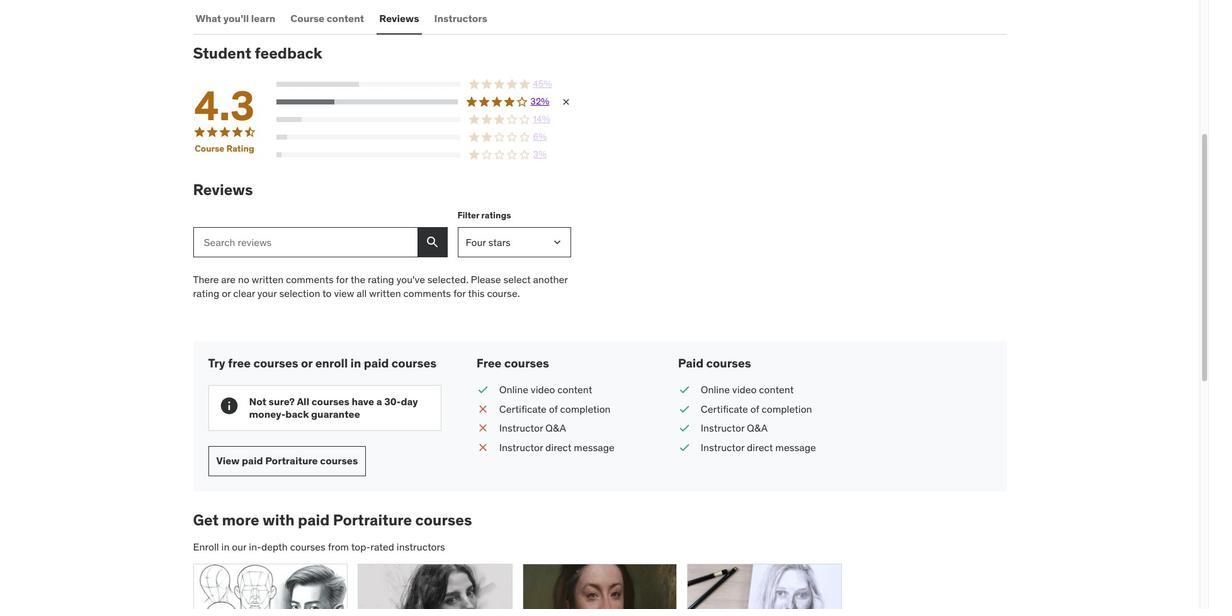 Task type: locate. For each thing, give the bounding box(es) containing it.
0 horizontal spatial portraiture
[[265, 455, 318, 467]]

instructor direct message
[[499, 441, 615, 454], [701, 441, 816, 454]]

45% button
[[276, 78, 571, 91]]

1 horizontal spatial rating
[[368, 273, 394, 286]]

a
[[376, 396, 382, 408]]

you'll
[[223, 12, 249, 24]]

2 horizontal spatial content
[[759, 384, 794, 396]]

online video content down paid courses
[[701, 384, 794, 396]]

1 horizontal spatial or
[[301, 356, 313, 371]]

1 vertical spatial for
[[453, 287, 466, 300]]

student
[[193, 44, 251, 63]]

0 horizontal spatial instructor direct message
[[499, 441, 615, 454]]

reviews
[[379, 12, 419, 24], [193, 180, 253, 200]]

0 horizontal spatial certificate
[[499, 403, 547, 415]]

comments
[[286, 273, 334, 286], [403, 287, 451, 300]]

of
[[549, 403, 558, 415], [750, 403, 759, 415]]

course for course content
[[291, 12, 324, 24]]

completion
[[560, 403, 611, 415], [762, 403, 812, 415]]

instructor q&a for paid courses
[[701, 422, 768, 435]]

certificate of completion
[[499, 403, 611, 415], [701, 403, 812, 415]]

portraiture down back
[[265, 455, 318, 467]]

0 horizontal spatial video
[[531, 384, 555, 396]]

0 horizontal spatial or
[[222, 287, 231, 300]]

0 horizontal spatial certificate of completion
[[499, 403, 611, 415]]

2 online video content from the left
[[701, 384, 794, 396]]

1 horizontal spatial instructor direct message
[[701, 441, 816, 454]]

1 certificate from the left
[[499, 403, 547, 415]]

certificate of completion down paid courses
[[701, 403, 812, 415]]

back
[[285, 408, 309, 420]]

of down paid courses
[[750, 403, 759, 415]]

1 online video content from the left
[[499, 384, 592, 396]]

0 horizontal spatial direct
[[545, 441, 571, 454]]

30-
[[384, 396, 401, 408]]

online video content down free courses
[[499, 384, 592, 396]]

or
[[222, 287, 231, 300], [301, 356, 313, 371]]

of down free courses
[[549, 403, 558, 415]]

online
[[499, 384, 528, 396], [701, 384, 730, 396]]

2 certificate from the left
[[701, 403, 748, 415]]

0 horizontal spatial online
[[499, 384, 528, 396]]

2 online from the left
[[701, 384, 730, 396]]

1 q&a from the left
[[545, 422, 566, 435]]

courses
[[253, 356, 298, 371], [392, 356, 437, 371], [504, 356, 549, 371], [706, 356, 751, 371], [312, 396, 349, 408], [320, 455, 358, 467], [415, 511, 472, 530], [290, 541, 325, 553]]

2 vertical spatial paid
[[298, 511, 330, 530]]

for
[[336, 273, 348, 286], [453, 287, 466, 300]]

1 vertical spatial portraiture
[[333, 511, 412, 530]]

courses right free on the bottom of the page
[[253, 356, 298, 371]]

portraiture inside view paid portraiture courses link
[[265, 455, 318, 467]]

0 horizontal spatial q&a
[[545, 422, 566, 435]]

4.3
[[194, 80, 255, 131]]

3%
[[533, 149, 547, 160]]

written right all
[[369, 287, 401, 300]]

0 horizontal spatial of
[[549, 403, 558, 415]]

course left rating
[[195, 143, 224, 154]]

online video content
[[499, 384, 592, 396], [701, 384, 794, 396]]

student feedback
[[193, 44, 322, 63]]

what you'll learn button
[[193, 3, 278, 33]]

reviews left instructors
[[379, 12, 419, 24]]

0 horizontal spatial instructor q&a
[[499, 422, 566, 435]]

1 online from the left
[[499, 384, 528, 396]]

1 horizontal spatial online video content
[[701, 384, 794, 396]]

online down paid courses
[[701, 384, 730, 396]]

1 horizontal spatial paid
[[298, 511, 330, 530]]

course
[[291, 12, 324, 24], [195, 143, 224, 154]]

1 horizontal spatial q&a
[[747, 422, 768, 435]]

1 horizontal spatial certificate
[[701, 403, 748, 415]]

comments up selection
[[286, 273, 334, 286]]

1 vertical spatial reviews
[[193, 180, 253, 200]]

q&a
[[545, 422, 566, 435], [747, 422, 768, 435]]

our
[[232, 541, 247, 553]]

2 completion from the left
[[762, 403, 812, 415]]

0 vertical spatial rating
[[368, 273, 394, 286]]

0 vertical spatial comments
[[286, 273, 334, 286]]

or down are
[[222, 287, 231, 300]]

paid
[[678, 356, 704, 371]]

0 horizontal spatial course
[[195, 143, 224, 154]]

2 message from the left
[[775, 441, 816, 454]]

portraiture up rated
[[333, 511, 412, 530]]

instructor direct message for free courses
[[499, 441, 615, 454]]

portraiture
[[265, 455, 318, 467], [333, 511, 412, 530]]

1 instructor direct message from the left
[[499, 441, 615, 454]]

course content button
[[288, 3, 367, 33]]

0 horizontal spatial completion
[[560, 403, 611, 415]]

45%
[[533, 78, 552, 90]]

instructor direct message for paid courses
[[701, 441, 816, 454]]

1 message from the left
[[574, 441, 615, 454]]

1 direct from the left
[[545, 441, 571, 454]]

online video content for free courses
[[499, 384, 592, 396]]

selected.
[[427, 273, 468, 286]]

courses up day
[[392, 356, 437, 371]]

small image
[[477, 383, 489, 397], [678, 383, 691, 397], [477, 402, 489, 416], [678, 402, 691, 416], [477, 421, 489, 435], [678, 421, 691, 435], [477, 440, 489, 455]]

instructor q&a
[[499, 422, 566, 435], [701, 422, 768, 435]]

0 vertical spatial portraiture
[[265, 455, 318, 467]]

courses up instructors
[[415, 511, 472, 530]]

1 horizontal spatial content
[[558, 384, 592, 396]]

in right enroll on the bottom
[[350, 356, 361, 371]]

6% button
[[276, 131, 571, 144]]

written
[[252, 273, 284, 286], [369, 287, 401, 300]]

course inside course content button
[[291, 12, 324, 24]]

guarantee
[[311, 408, 360, 420]]

in-
[[249, 541, 261, 553]]

2 q&a from the left
[[747, 422, 768, 435]]

clear
[[233, 287, 255, 300]]

1 of from the left
[[549, 403, 558, 415]]

1 video from the left
[[531, 384, 555, 396]]

there are no written comments for the rating you've selected. please select another rating or clear your selection to view all written comments for this course.
[[193, 273, 568, 300]]

1 vertical spatial course
[[195, 143, 224, 154]]

1 horizontal spatial video
[[732, 384, 757, 396]]

for up view
[[336, 273, 348, 286]]

1 horizontal spatial online
[[701, 384, 730, 396]]

from
[[328, 541, 349, 553]]

free courses
[[477, 356, 549, 371]]

1 horizontal spatial instructor q&a
[[701, 422, 768, 435]]

enroll
[[193, 541, 219, 553]]

course for course rating
[[195, 143, 224, 154]]

courses right all
[[312, 396, 349, 408]]

reviews down the course rating
[[193, 180, 253, 200]]

2 video from the left
[[732, 384, 757, 396]]

0 horizontal spatial message
[[574, 441, 615, 454]]

1 horizontal spatial course
[[291, 12, 324, 24]]

content
[[327, 12, 364, 24], [558, 384, 592, 396], [759, 384, 794, 396]]

1 instructor q&a from the left
[[499, 422, 566, 435]]

course rating
[[195, 143, 254, 154]]

comments down you've
[[403, 287, 451, 300]]

rating
[[368, 273, 394, 286], [193, 287, 219, 300]]

written up your
[[252, 273, 284, 286]]

1 certificate of completion from the left
[[499, 403, 611, 415]]

paid inside view paid portraiture courses link
[[242, 455, 263, 467]]

to
[[322, 287, 332, 300]]

or left enroll on the bottom
[[301, 356, 313, 371]]

rating right the
[[368, 273, 394, 286]]

learn
[[251, 12, 275, 24]]

0 horizontal spatial reviews
[[193, 180, 253, 200]]

1 horizontal spatial for
[[453, 287, 466, 300]]

paid up enroll in our in-depth courses from top-rated instructors
[[298, 511, 330, 530]]

online for paid
[[701, 384, 730, 396]]

certificate down free courses
[[499, 403, 547, 415]]

1 vertical spatial or
[[301, 356, 313, 371]]

video down free courses
[[531, 384, 555, 396]]

0 vertical spatial in
[[350, 356, 361, 371]]

direct for free courses
[[545, 441, 571, 454]]

courses inside not sure? all courses have a 30-day money-back guarantee
[[312, 396, 349, 408]]

in
[[350, 356, 361, 371], [221, 541, 229, 553]]

certificate of completion down free courses
[[499, 403, 611, 415]]

0 horizontal spatial online video content
[[499, 384, 592, 396]]

video down paid courses
[[732, 384, 757, 396]]

1 vertical spatial written
[[369, 287, 401, 300]]

0 vertical spatial or
[[222, 287, 231, 300]]

32% button
[[276, 96, 571, 108]]

or inside there are no written comments for the rating you've selected. please select another rating or clear your selection to view all written comments for this course.
[[222, 287, 231, 300]]

2 direct from the left
[[747, 441, 773, 454]]

course.
[[487, 287, 520, 300]]

instructor q&a for free courses
[[499, 422, 566, 435]]

2 instructor direct message from the left
[[701, 441, 816, 454]]

courses left from
[[290, 541, 325, 553]]

certificate for paid
[[701, 403, 748, 415]]

0 vertical spatial written
[[252, 273, 284, 286]]

2 of from the left
[[750, 403, 759, 415]]

message for paid courses
[[775, 441, 816, 454]]

0 vertical spatial reviews
[[379, 12, 419, 24]]

content for free courses
[[558, 384, 592, 396]]

paid right view
[[242, 455, 263, 467]]

14%
[[533, 113, 550, 125]]

reviews inside button
[[379, 12, 419, 24]]

1 horizontal spatial certificate of completion
[[701, 403, 812, 415]]

try
[[208, 356, 225, 371]]

message
[[574, 441, 615, 454], [775, 441, 816, 454]]

paid up 'a'
[[364, 356, 389, 371]]

of for paid courses
[[750, 403, 759, 415]]

content inside button
[[327, 12, 364, 24]]

in left our
[[221, 541, 229, 553]]

1 vertical spatial paid
[[242, 455, 263, 467]]

video
[[531, 384, 555, 396], [732, 384, 757, 396]]

2 certificate of completion from the left
[[701, 403, 812, 415]]

1 horizontal spatial message
[[775, 441, 816, 454]]

1 horizontal spatial reviews
[[379, 12, 419, 24]]

1 horizontal spatial completion
[[762, 403, 812, 415]]

0 horizontal spatial for
[[336, 273, 348, 286]]

1 completion from the left
[[560, 403, 611, 415]]

no
[[238, 273, 249, 286]]

courses down guarantee
[[320, 455, 358, 467]]

0 vertical spatial paid
[[364, 356, 389, 371]]

what you'll learn
[[196, 12, 275, 24]]

1 horizontal spatial portraiture
[[333, 511, 412, 530]]

1 horizontal spatial of
[[750, 403, 759, 415]]

online for free
[[499, 384, 528, 396]]

0 vertical spatial course
[[291, 12, 324, 24]]

0 horizontal spatial rating
[[193, 287, 219, 300]]

direct
[[545, 441, 571, 454], [747, 441, 773, 454]]

0 vertical spatial for
[[336, 273, 348, 286]]

certificate
[[499, 403, 547, 415], [701, 403, 748, 415]]

0 horizontal spatial paid
[[242, 455, 263, 467]]

select
[[503, 273, 531, 286]]

2 instructor q&a from the left
[[701, 422, 768, 435]]

0 horizontal spatial in
[[221, 541, 229, 553]]

you've
[[397, 273, 425, 286]]

rating down there
[[193, 287, 219, 300]]

2 horizontal spatial paid
[[364, 356, 389, 371]]

1 horizontal spatial direct
[[747, 441, 773, 454]]

filter ratings
[[457, 210, 511, 221]]

course up feedback
[[291, 12, 324, 24]]

selection
[[279, 287, 320, 300]]

Search reviews text field
[[193, 227, 417, 257]]

for left this
[[453, 287, 466, 300]]

0 horizontal spatial content
[[327, 12, 364, 24]]

certificate down paid courses
[[701, 403, 748, 415]]

the
[[351, 273, 365, 286]]

1 horizontal spatial comments
[[403, 287, 451, 300]]

online down free courses
[[499, 384, 528, 396]]



Task type: vqa. For each thing, say whether or not it's contained in the screenshot.
no
yes



Task type: describe. For each thing, give the bounding box(es) containing it.
instructors button
[[432, 3, 490, 33]]

1 horizontal spatial in
[[350, 356, 361, 371]]

this
[[468, 287, 485, 300]]

sure?
[[269, 396, 295, 408]]

ratings
[[481, 210, 511, 221]]

more
[[222, 511, 259, 530]]

all
[[297, 396, 309, 408]]

rated
[[370, 541, 394, 553]]

3% button
[[276, 149, 571, 161]]

1 vertical spatial comments
[[403, 287, 451, 300]]

paid courses
[[678, 356, 751, 371]]

completion for paid courses
[[762, 403, 812, 415]]

try free courses or enroll in paid courses
[[208, 356, 437, 371]]

there
[[193, 273, 219, 286]]

your
[[257, 287, 277, 300]]

get more with paid portraiture courses
[[193, 511, 472, 530]]

view
[[216, 455, 240, 467]]

online video content for paid courses
[[701, 384, 794, 396]]

1 horizontal spatial written
[[369, 287, 401, 300]]

1 vertical spatial in
[[221, 541, 229, 553]]

q&a for paid courses
[[747, 422, 768, 435]]

instructors
[[397, 541, 445, 553]]

direct for paid courses
[[747, 441, 773, 454]]

of for free courses
[[549, 403, 558, 415]]

have
[[352, 396, 374, 408]]

enroll in our in-depth courses from top-rated instructors
[[193, 541, 445, 553]]

submit search image
[[425, 235, 440, 250]]

instructors
[[434, 12, 487, 24]]

content for paid courses
[[759, 384, 794, 396]]

video for paid courses
[[732, 384, 757, 396]]

course content
[[291, 12, 364, 24]]

another
[[533, 273, 568, 286]]

rating
[[226, 143, 254, 154]]

certificate for free
[[499, 403, 547, 415]]

what
[[196, 12, 221, 24]]

0 horizontal spatial written
[[252, 273, 284, 286]]

with
[[263, 511, 294, 530]]

32%
[[531, 96, 549, 107]]

certificate of completion for paid courses
[[701, 403, 812, 415]]

xsmall image
[[561, 97, 571, 107]]

please
[[471, 273, 501, 286]]

free
[[477, 356, 502, 371]]

filter
[[457, 210, 479, 221]]

are
[[221, 273, 236, 286]]

view paid portraiture courses
[[216, 455, 358, 467]]

reviews button
[[377, 3, 422, 33]]

small image
[[678, 440, 691, 455]]

video for free courses
[[531, 384, 555, 396]]

view
[[334, 287, 354, 300]]

courses right the paid
[[706, 356, 751, 371]]

depth
[[261, 541, 288, 553]]

1 vertical spatial rating
[[193, 287, 219, 300]]

free
[[228, 356, 251, 371]]

certificate of completion for free courses
[[499, 403, 611, 415]]

get
[[193, 511, 219, 530]]

14% button
[[276, 113, 571, 126]]

q&a for free courses
[[545, 422, 566, 435]]

message for free courses
[[574, 441, 615, 454]]

all
[[357, 287, 367, 300]]

money-
[[249, 408, 285, 420]]

top-
[[351, 541, 371, 553]]

feedback
[[255, 44, 322, 63]]

day
[[401, 396, 418, 408]]

not
[[249, 396, 266, 408]]

not sure? all courses have a 30-day money-back guarantee
[[249, 396, 418, 420]]

view paid portraiture courses link
[[208, 446, 366, 477]]

courses right free
[[504, 356, 549, 371]]

enroll
[[315, 356, 348, 371]]

0 horizontal spatial comments
[[286, 273, 334, 286]]

6%
[[533, 131, 547, 142]]

completion for free courses
[[560, 403, 611, 415]]



